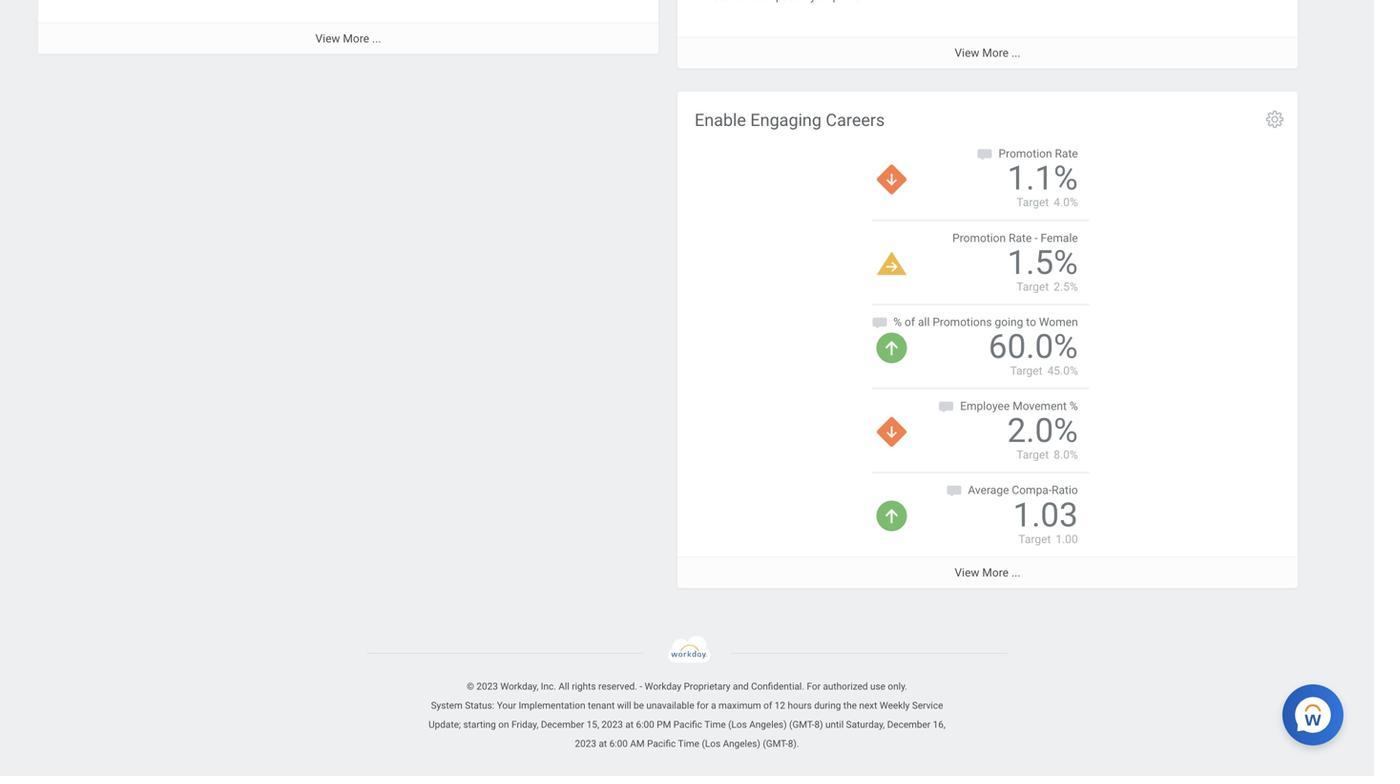 Task type: describe. For each thing, give the bounding box(es) containing it.
status:
[[465, 700, 495, 711]]

1.5%
[[1008, 243, 1078, 282]]

female
[[1041, 231, 1078, 245]]

0 vertical spatial angeles)
[[750, 719, 787, 730]]

promotion for promotion rate - female
[[953, 231, 1006, 245]]

inc.
[[541, 681, 556, 692]]

more inside competency gap analysis element
[[983, 46, 1009, 59]]

hours
[[788, 700, 812, 711]]

starting
[[463, 719, 496, 730]]

of inside "© 2023 workday, inc. all rights reserved. - workday proprietary and confidential. for authorized use only. system status: your implementation tenant will be unavailable for a maximum of 12 hours during the next weekly service update; starting on friday, december 15, 2023 at 6:00 pm pacific time (los angeles) (gmt-8) until saturday, december 16, 2023 at 6:00 am pacific time (los angeles) (gmt-8)."
[[764, 700, 773, 711]]

for
[[807, 681, 821, 692]]

pm
[[657, 719, 671, 730]]

0 vertical spatial 6:00
[[636, 719, 655, 730]]

confidential.
[[751, 681, 805, 692]]

of inside enable engaging careers element
[[905, 315, 916, 329]]

0 vertical spatial 2023
[[477, 681, 498, 692]]

- inside enable engaging careers element
[[1035, 231, 1038, 245]]

1.1%
[[1008, 159, 1078, 198]]

reserved.
[[599, 681, 638, 692]]

0 vertical spatial view
[[316, 32, 340, 45]]

average compa-ratio
[[968, 484, 1078, 497]]

0 vertical spatial more
[[343, 32, 369, 45]]

down bad image for 1.1%
[[877, 164, 907, 195]]

enable engaging careers element
[[678, 92, 1298, 588]]

update;
[[429, 719, 461, 730]]

0 vertical spatial ...
[[372, 32, 381, 45]]

- inside "© 2023 workday, inc. all rights reserved. - workday proprietary and confidential. for authorized use only. system status: your implementation tenant will be unavailable for a maximum of 12 hours during the next weekly service update; starting on friday, december 15, 2023 at 6:00 pm pacific time (los angeles) (gmt-8) until saturday, december 16, 2023 at 6:00 am pacific time (los angeles) (gmt-8)."
[[640, 681, 643, 692]]

60.0%
[[989, 327, 1078, 366]]

0 horizontal spatial (gmt-
[[763, 738, 788, 749]]

to
[[1027, 315, 1037, 329]]

view more ... inside competency gap analysis element
[[955, 46, 1021, 59]]

1 horizontal spatial at
[[626, 719, 634, 730]]

1.5% target 2.5%
[[1008, 243, 1078, 293]]

2.0% target 8.0%
[[1008, 411, 1078, 462]]

all
[[559, 681, 570, 692]]

promotion rate - female
[[953, 231, 1078, 245]]

ratio
[[1052, 484, 1078, 497]]

and
[[733, 681, 749, 692]]

view more ... inside enable engaging careers element
[[955, 566, 1021, 579]]

2.0%
[[1008, 411, 1078, 450]]

1.00
[[1056, 533, 1078, 546]]

up good image
[[877, 333, 907, 363]]

0 vertical spatial time
[[705, 719, 726, 730]]

rate for promotion rate - female
[[1009, 231, 1032, 245]]

0 vertical spatial view more ...
[[316, 32, 381, 45]]

configure enable engaging careers image
[[1265, 109, 1286, 130]]

promotion for promotion rate
[[999, 147, 1053, 160]]

weekly
[[880, 700, 910, 711]]

2.5%
[[1054, 280, 1078, 293]]

workday
[[645, 681, 682, 692]]

1 vertical spatial (los
[[702, 738, 721, 749]]

% of all promotions going to women
[[894, 315, 1078, 329]]

movement
[[1013, 400, 1067, 413]]

proprietary
[[684, 681, 731, 692]]

1.1% target 4.0%
[[1008, 159, 1078, 209]]

unavailable
[[647, 700, 695, 711]]

implementation
[[519, 700, 586, 711]]

0 horizontal spatial 6:00
[[610, 738, 628, 749]]

more inside enable engaging careers element
[[983, 566, 1009, 579]]

1 horizontal spatial %
[[1070, 400, 1078, 413]]

1 horizontal spatial 2023
[[575, 738, 597, 749]]

friday,
[[512, 719, 539, 730]]

... inside enable engaging careers element
[[1012, 566, 1021, 579]]

promotions
[[933, 315, 992, 329]]

0 horizontal spatial time
[[678, 738, 700, 749]]

promotion rate
[[999, 147, 1078, 160]]

until
[[826, 719, 844, 730]]

workday,
[[501, 681, 539, 692]]

rate for promotion rate
[[1055, 147, 1078, 160]]

tenant
[[588, 700, 615, 711]]

competency gap analysis element
[[678, 0, 1298, 68]]

target for 1.03
[[1019, 533, 1051, 546]]

maximum
[[719, 700, 761, 711]]

average
[[968, 484, 1009, 497]]

neutral warning image
[[877, 252, 907, 275]]



Task type: locate. For each thing, give the bounding box(es) containing it.
© 2023 workday, inc. all rights reserved. - workday proprietary and confidential. for authorized use only. system status: your implementation tenant will be unavailable for a maximum of 12 hours during the next weekly service update; starting on friday, december 15, 2023 at 6:00 pm pacific time (los angeles) (gmt-8) until saturday, december 16, 2023 at 6:00 am pacific time (los angeles) (gmt-8).
[[429, 681, 946, 749]]

at down the will
[[626, 719, 634, 730]]

service
[[913, 700, 944, 711]]

0 horizontal spatial of
[[764, 700, 773, 711]]

0 horizontal spatial -
[[640, 681, 643, 692]]

15,
[[587, 719, 599, 730]]

- up be
[[640, 681, 643, 692]]

engaging
[[751, 110, 822, 130]]

view inside competency gap analysis element
[[955, 46, 980, 59]]

1 vertical spatial view
[[955, 46, 980, 59]]

60.0% target 45.0%
[[989, 327, 1078, 378]]

1 horizontal spatial december
[[888, 719, 931, 730]]

1 vertical spatial 2023
[[602, 719, 623, 730]]

6:00
[[636, 719, 655, 730], [610, 738, 628, 749]]

down bad image for 2.0%
[[877, 417, 907, 447]]

0 vertical spatial (los
[[728, 719, 747, 730]]

2 december from the left
[[888, 719, 931, 730]]

december
[[541, 719, 584, 730], [888, 719, 931, 730]]

©
[[467, 681, 474, 692]]

rights
[[572, 681, 596, 692]]

the
[[844, 700, 857, 711]]

am
[[630, 738, 645, 749]]

1 vertical spatial at
[[599, 738, 607, 749]]

0 horizontal spatial %
[[894, 315, 902, 329]]

of left all
[[905, 315, 916, 329]]

time down for
[[678, 738, 700, 749]]

2 vertical spatial view
[[955, 566, 980, 579]]

of
[[905, 315, 916, 329], [764, 700, 773, 711]]

promotion left 1.5%
[[953, 231, 1006, 245]]

target inside 1.03 target 1.00
[[1019, 533, 1051, 546]]

careers
[[826, 110, 885, 130]]

a
[[711, 700, 717, 711]]

... inside competency gap analysis element
[[1012, 46, 1021, 59]]

down bad image down up good image
[[877, 417, 907, 447]]

target inside '1.5% target 2.5%'
[[1017, 280, 1049, 293]]

1 horizontal spatial rate
[[1055, 147, 1078, 160]]

16,
[[933, 719, 946, 730]]

1 vertical spatial view more ...
[[955, 46, 1021, 59]]

1 horizontal spatial (los
[[728, 719, 747, 730]]

enable engaging careers
[[695, 110, 885, 130]]

1 vertical spatial -
[[640, 681, 643, 692]]

0 vertical spatial -
[[1035, 231, 1038, 245]]

1 horizontal spatial time
[[705, 719, 726, 730]]

8.0%
[[1054, 448, 1078, 462]]

2 vertical spatial ...
[[1012, 566, 1021, 579]]

%
[[894, 315, 902, 329], [1070, 400, 1078, 413]]

0 horizontal spatial december
[[541, 719, 584, 730]]

1 vertical spatial rate
[[1009, 231, 1032, 245]]

2 vertical spatial more
[[983, 566, 1009, 579]]

2 vertical spatial view more ...
[[955, 566, 1021, 579]]

target
[[1017, 196, 1049, 209], [1017, 280, 1049, 293], [1011, 364, 1043, 378], [1017, 448, 1049, 462], [1019, 533, 1051, 546]]

promotion
[[999, 147, 1053, 160], [953, 231, 1006, 245]]

footer
[[0, 636, 1375, 753]]

2023 right the ©
[[477, 681, 498, 692]]

0 vertical spatial (gmt-
[[790, 719, 815, 730]]

target left 2.5%
[[1017, 280, 1049, 293]]

target for 1.1%
[[1017, 196, 1049, 209]]

down bad image
[[877, 164, 907, 195], [877, 417, 907, 447]]

1 vertical spatial more
[[983, 46, 1009, 59]]

at
[[626, 719, 634, 730], [599, 738, 607, 749]]

target left 1.00
[[1019, 533, 1051, 546]]

next
[[860, 700, 878, 711]]

more
[[343, 32, 369, 45], [983, 46, 1009, 59], [983, 566, 1009, 579]]

target for 1.5%
[[1017, 280, 1049, 293]]

1 vertical spatial of
[[764, 700, 773, 711]]

compa-
[[1012, 484, 1052, 497]]

6:00 left pm
[[636, 719, 655, 730]]

2 horizontal spatial 2023
[[602, 719, 623, 730]]

promotion up promotion rate - female
[[999, 147, 1053, 160]]

...
[[372, 32, 381, 45], [1012, 46, 1021, 59], [1012, 566, 1021, 579]]

1 horizontal spatial (gmt-
[[790, 719, 815, 730]]

system
[[431, 700, 463, 711]]

1.03 target 1.00
[[1013, 495, 1078, 546]]

employee
[[961, 400, 1010, 413]]

0 vertical spatial of
[[905, 315, 916, 329]]

0 vertical spatial promotion
[[999, 147, 1053, 160]]

6:00 left am
[[610, 738, 628, 749]]

(gmt- down 12
[[763, 738, 788, 749]]

- left female
[[1035, 231, 1038, 245]]

1 vertical spatial down bad image
[[877, 417, 907, 447]]

1 vertical spatial %
[[1070, 400, 1078, 413]]

december down implementation at bottom left
[[541, 719, 584, 730]]

of left 12
[[764, 700, 773, 711]]

all
[[918, 315, 930, 329]]

down bad image down careers
[[877, 164, 907, 195]]

pacific
[[674, 719, 703, 730], [647, 738, 676, 749]]

0 vertical spatial pacific
[[674, 719, 703, 730]]

target left 4.0%
[[1017, 196, 1049, 209]]

will
[[617, 700, 632, 711]]

0 horizontal spatial at
[[599, 738, 607, 749]]

2023
[[477, 681, 498, 692], [602, 719, 623, 730], [575, 738, 597, 749]]

going
[[995, 315, 1024, 329]]

1 vertical spatial promotion
[[953, 231, 1006, 245]]

8).
[[788, 738, 799, 749]]

(los
[[728, 719, 747, 730], [702, 738, 721, 749]]

(los down maximum
[[728, 719, 747, 730]]

% left all
[[894, 315, 902, 329]]

(gmt- down hours
[[790, 719, 815, 730]]

women
[[1040, 315, 1078, 329]]

rate up 4.0%
[[1055, 147, 1078, 160]]

2 vertical spatial 2023
[[575, 738, 597, 749]]

-
[[1035, 231, 1038, 245], [640, 681, 643, 692]]

authorized
[[823, 681, 868, 692]]

1 vertical spatial angeles)
[[723, 738, 761, 749]]

december down weekly
[[888, 719, 931, 730]]

angeles)
[[750, 719, 787, 730], [723, 738, 761, 749]]

target for 60.0%
[[1011, 364, 1043, 378]]

(gmt-
[[790, 719, 815, 730], [763, 738, 788, 749]]

2 down bad image from the top
[[877, 417, 907, 447]]

only.
[[888, 681, 908, 692]]

8)
[[815, 719, 823, 730]]

view more ... link
[[38, 22, 659, 54], [678, 37, 1298, 68], [678, 556, 1298, 588]]

target left '8.0%'
[[1017, 448, 1049, 462]]

1 december from the left
[[541, 719, 584, 730]]

target inside 60.0% target 45.0%
[[1011, 364, 1043, 378]]

your
[[497, 700, 516, 711]]

4.0%
[[1054, 196, 1078, 209]]

footer containing © 2023 workday, inc. all rights reserved. - workday proprietary and confidential. for authorized use only. system status: your implementation tenant will be unavailable for a maximum of 12 hours during the next weekly service update; starting on friday, december 15, 2023 at 6:00 pm pacific time (los angeles) (gmt-8) until saturday, december 16, 2023 at 6:00 am pacific time (los angeles) (gmt-8).
[[0, 636, 1375, 753]]

% right movement
[[1070, 400, 1078, 413]]

be
[[634, 700, 644, 711]]

rate
[[1055, 147, 1078, 160], [1009, 231, 1032, 245]]

0 horizontal spatial rate
[[1009, 231, 1032, 245]]

employee movement %
[[961, 400, 1078, 413]]

during
[[815, 700, 841, 711]]

target inside 1.1% target 4.0%
[[1017, 196, 1049, 209]]

up good image
[[877, 501, 907, 531]]

0 horizontal spatial 2023
[[477, 681, 498, 692]]

0 vertical spatial at
[[626, 719, 634, 730]]

1 vertical spatial 6:00
[[610, 738, 628, 749]]

1 horizontal spatial -
[[1035, 231, 1038, 245]]

time down a
[[705, 719, 726, 730]]

target inside 2.0% target 8.0%
[[1017, 448, 1049, 462]]

pacific right pm
[[674, 719, 703, 730]]

1 horizontal spatial 6:00
[[636, 719, 655, 730]]

0 vertical spatial down bad image
[[877, 164, 907, 195]]

12
[[775, 700, 786, 711]]

rate left female
[[1009, 231, 1032, 245]]

at down 15, on the bottom left of the page
[[599, 738, 607, 749]]

1 vertical spatial ...
[[1012, 46, 1021, 59]]

45.0%
[[1048, 364, 1078, 378]]

1 vertical spatial pacific
[[647, 738, 676, 749]]

0 vertical spatial rate
[[1055, 147, 1078, 160]]

0 vertical spatial %
[[894, 315, 902, 329]]

2023 right 15, on the bottom left of the page
[[602, 719, 623, 730]]

(los down a
[[702, 738, 721, 749]]

angeles) down 12
[[750, 719, 787, 730]]

target up employee movement %
[[1011, 364, 1043, 378]]

pacific down pm
[[647, 738, 676, 749]]

use
[[871, 681, 886, 692]]

view more ...
[[316, 32, 381, 45], [955, 46, 1021, 59], [955, 566, 1021, 579]]

1.03
[[1013, 495, 1078, 534]]

1 horizontal spatial of
[[905, 315, 916, 329]]

view inside enable engaging careers element
[[955, 566, 980, 579]]

for
[[697, 700, 709, 711]]

1 vertical spatial time
[[678, 738, 700, 749]]

view
[[316, 32, 340, 45], [955, 46, 980, 59], [955, 566, 980, 579]]

1 down bad image from the top
[[877, 164, 907, 195]]

time
[[705, 719, 726, 730], [678, 738, 700, 749]]

2023 down 15, on the bottom left of the page
[[575, 738, 597, 749]]

enable
[[695, 110, 746, 130]]

on
[[499, 719, 509, 730]]

0 horizontal spatial (los
[[702, 738, 721, 749]]

target for 2.0%
[[1017, 448, 1049, 462]]

1 vertical spatial (gmt-
[[763, 738, 788, 749]]

saturday,
[[846, 719, 885, 730]]

angeles) down maximum
[[723, 738, 761, 749]]



Task type: vqa. For each thing, say whether or not it's contained in the screenshot.


